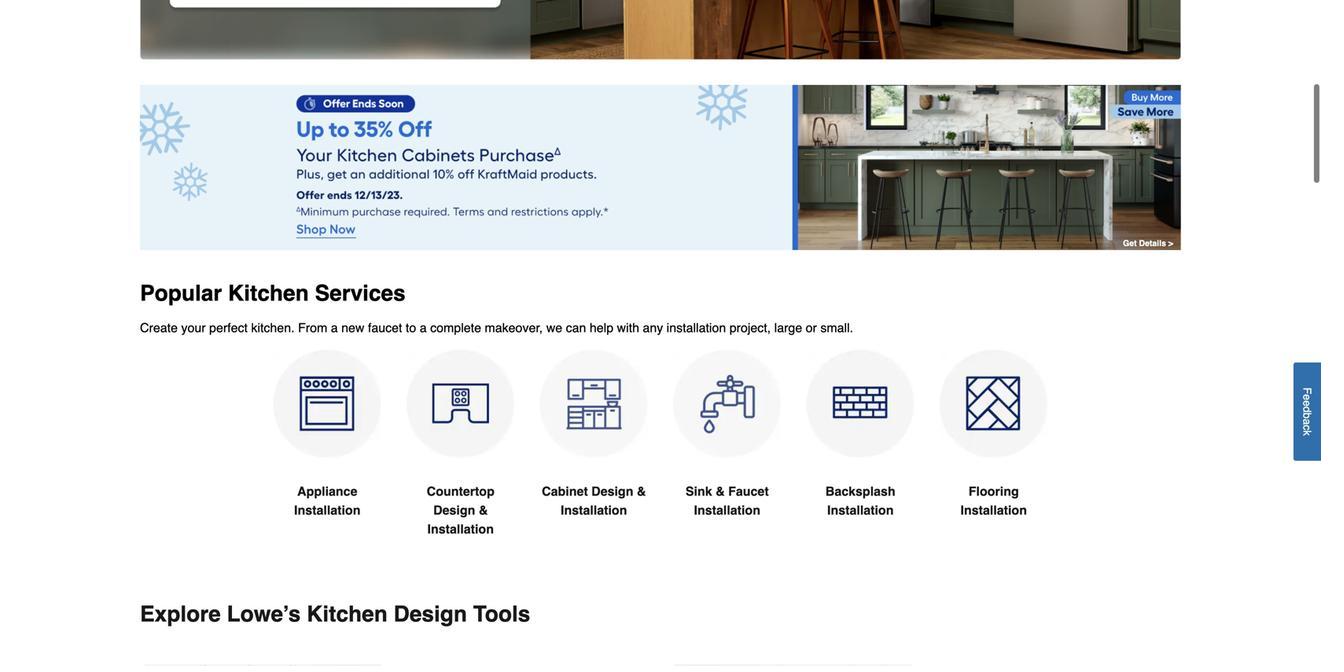 Task type: locate. For each thing, give the bounding box(es) containing it.
create
[[140, 321, 178, 335]]

e up d
[[1302, 395, 1314, 401]]

design inside cabinet design & installation
[[592, 484, 634, 499]]

installation down faucet
[[694, 503, 761, 518]]

countertop
[[427, 484, 495, 499]]

any
[[643, 321, 664, 335]]

kitchen
[[228, 281, 309, 306], [307, 602, 388, 627]]

& for countertop design & installation
[[479, 503, 488, 518]]

c
[[1302, 425, 1314, 431]]

installation inside the flooring installation link
[[961, 503, 1028, 518]]

installation down appliance
[[294, 503, 361, 518]]

cabinet design & installation
[[542, 484, 646, 518]]

services
[[315, 281, 406, 306]]

& inside sink & faucet installation
[[716, 484, 725, 499]]

e
[[1302, 395, 1314, 401], [1302, 401, 1314, 407]]

lowe's
[[227, 602, 301, 627]]

1 vertical spatial design
[[434, 503, 476, 518]]

an icon of cabinets. image
[[540, 350, 648, 459]]

installation down flooring
[[961, 503, 1028, 518]]

design right cabinet at the bottom of the page
[[592, 484, 634, 499]]

1 horizontal spatial &
[[637, 484, 646, 499]]

project,
[[730, 321, 771, 335]]

we
[[547, 321, 563, 335]]

an icon of a countertop. image
[[407, 350, 515, 459]]

0 horizontal spatial a
[[331, 321, 338, 335]]

a right to
[[420, 321, 427, 335]]

flooring
[[969, 484, 1020, 499]]

from
[[298, 321, 328, 335]]

installation inside cabinet design & installation
[[561, 503, 628, 518]]

a up k
[[1302, 419, 1314, 425]]

makeover,
[[485, 321, 543, 335]]

0 vertical spatial design
[[592, 484, 634, 499]]

& right sink
[[716, 484, 725, 499]]

a left new
[[331, 321, 338, 335]]

cabinet design & installation link
[[540, 350, 648, 558]]

design left tools
[[394, 602, 467, 627]]

can
[[566, 321, 587, 335]]

flooring installation link
[[940, 350, 1048, 558]]

installation inside countertop design & installation
[[428, 522, 494, 537]]

d
[[1302, 407, 1314, 413]]

a
[[331, 321, 338, 335], [420, 321, 427, 335], [1302, 419, 1314, 425]]

countertop design & installation link
[[407, 350, 515, 577]]

complete
[[430, 321, 482, 335]]

installation inside sink & faucet installation
[[694, 503, 761, 518]]

to
[[406, 321, 416, 335]]

installation inside "backsplash installation"
[[828, 503, 894, 518]]

explore lowe's kitchen design tools
[[140, 602, 531, 627]]

design inside countertop design & installation
[[434, 503, 476, 518]]

& down countertop
[[479, 503, 488, 518]]

1 vertical spatial kitchen
[[307, 602, 388, 627]]

sink & faucet installation link
[[674, 350, 782, 558]]

design
[[592, 484, 634, 499], [434, 503, 476, 518], [394, 602, 467, 627]]

design down countertop
[[434, 503, 476, 518]]

cabinet
[[542, 484, 588, 499]]

0 vertical spatial kitchen
[[228, 281, 309, 306]]

with
[[617, 321, 640, 335]]

installation down countertop
[[428, 522, 494, 537]]

2 horizontal spatial &
[[716, 484, 725, 499]]

popular
[[140, 281, 222, 306]]

an icon of flooring. image
[[940, 350, 1048, 459]]

a inside "button"
[[1302, 419, 1314, 425]]

installation down the backsplash
[[828, 503, 894, 518]]

2 horizontal spatial a
[[1302, 419, 1314, 425]]

design for countertop
[[434, 503, 476, 518]]

2 e from the top
[[1302, 401, 1314, 407]]

sink
[[686, 484, 713, 499]]

installation down cabinet at the bottom of the page
[[561, 503, 628, 518]]

e up b
[[1302, 401, 1314, 407]]

backsplash installation link
[[807, 350, 915, 558]]

sink & faucet installation
[[686, 484, 769, 518]]

& inside cabinet design & installation
[[637, 484, 646, 499]]

0 horizontal spatial &
[[479, 503, 488, 518]]

create your perfect kitchen. from a new faucet to a complete makeover, we can help with any installation project, large or small.
[[140, 321, 854, 335]]

installation
[[294, 503, 361, 518], [561, 503, 628, 518], [694, 503, 761, 518], [828, 503, 894, 518], [961, 503, 1028, 518], [428, 522, 494, 537]]

installation inside appliance installation link
[[294, 503, 361, 518]]

& left sink
[[637, 484, 646, 499]]

a for b
[[1302, 419, 1314, 425]]

help
[[590, 321, 614, 335]]

&
[[637, 484, 646, 499], [716, 484, 725, 499], [479, 503, 488, 518]]

& inside countertop design & installation
[[479, 503, 488, 518]]



Task type: vqa. For each thing, say whether or not it's contained in the screenshot.
third do from the bottom
no



Task type: describe. For each thing, give the bounding box(es) containing it.
1 e from the top
[[1302, 395, 1314, 401]]

flooring installation
[[961, 484, 1028, 518]]

2 vertical spatial design
[[394, 602, 467, 627]]

small.
[[821, 321, 854, 335]]

or
[[806, 321, 817, 335]]

tools
[[473, 602, 531, 627]]

an icon of an oven. image
[[273, 350, 382, 459]]

& for cabinet design & installation
[[637, 484, 646, 499]]

your
[[181, 321, 206, 335]]

backsplash
[[826, 484, 896, 499]]

an icon of a faucet. image
[[674, 350, 782, 459]]

design for cabinet
[[592, 484, 634, 499]]

kitchen.
[[251, 321, 295, 335]]

faucet
[[729, 484, 769, 499]]

schedule a free virtual design consultation. we can design and install your new kitchen. image
[[140, 0, 1182, 60]]

k
[[1302, 431, 1314, 436]]

appliance
[[297, 484, 358, 499]]

appliance installation link
[[273, 350, 382, 558]]

an icon of a backsplash. image
[[807, 350, 915, 459]]

advertisement region
[[140, 85, 1182, 253]]

large
[[775, 321, 803, 335]]

f
[[1302, 388, 1314, 395]]

explore
[[140, 602, 221, 627]]

appliance installation
[[294, 484, 361, 518]]

perfect
[[209, 321, 248, 335]]

b
[[1302, 413, 1314, 419]]

f e e d b a c k
[[1302, 388, 1314, 436]]

countertop design & installation
[[427, 484, 495, 537]]

faucet
[[368, 321, 402, 335]]

1 horizontal spatial a
[[420, 321, 427, 335]]

a for from
[[331, 321, 338, 335]]

popular kitchen services
[[140, 281, 406, 306]]

installation
[[667, 321, 726, 335]]

new
[[342, 321, 365, 335]]

f e e d b a c k button
[[1294, 363, 1322, 461]]

backsplash installation
[[826, 484, 896, 518]]



